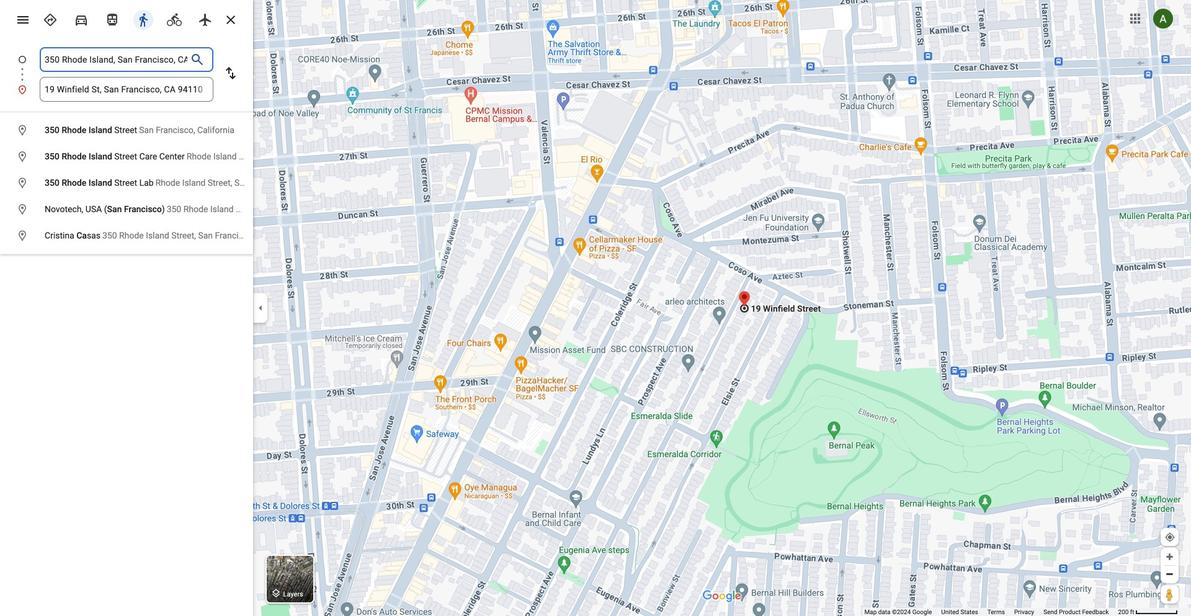 Task type: locate. For each thing, give the bounding box(es) containing it.
cycling image
[[167, 12, 182, 27]]

grid
[[0, 117, 361, 249]]

5 cell from the top
[[0, 226, 268, 246]]

list item down transit image
[[0, 47, 253, 87]]

grid inside google maps element
[[0, 117, 361, 249]]

none field down starting point 350 rhode island, san francisco, ca field
[[45, 77, 209, 102]]

2 list item from the top
[[0, 77, 253, 102]]

none radio right cycling option
[[192, 7, 218, 30]]

4 cell from the top
[[0, 200, 358, 220]]

1 none radio from the left
[[99, 7, 125, 30]]

cell
[[0, 120, 245, 141], [0, 147, 361, 167], [0, 173, 330, 193], [0, 200, 358, 220], [0, 226, 268, 246]]

none radio left driving radio
[[37, 7, 63, 30]]

2 none radio from the left
[[130, 7, 156, 30]]

1 cell from the top
[[0, 120, 245, 141]]

0 vertical spatial none field
[[45, 47, 187, 72]]

1 vertical spatial none field
[[45, 77, 209, 102]]

None radio
[[37, 7, 63, 30], [68, 7, 94, 30]]

3 none radio from the left
[[161, 7, 187, 30]]

1 none field from the top
[[45, 47, 187, 72]]

none radio right walking option
[[161, 7, 187, 30]]

None radio
[[99, 7, 125, 30], [130, 7, 156, 30], [161, 7, 187, 30], [192, 7, 218, 30]]

None field
[[45, 47, 187, 72], [45, 77, 209, 102]]

4 none radio from the left
[[192, 7, 218, 30]]

1 horizontal spatial none radio
[[68, 7, 94, 30]]

1 none radio from the left
[[37, 7, 63, 30]]

2 none radio from the left
[[68, 7, 94, 30]]

2 cell from the top
[[0, 147, 361, 167]]

none radio cycling
[[161, 7, 187, 30]]

none field up destination 19 winfield st, san francisco, ca 94110 field
[[45, 47, 187, 72]]

list
[[0, 47, 253, 102]]

0 horizontal spatial none radio
[[37, 7, 63, 30]]

3 cell from the top
[[0, 173, 330, 193]]

2 none field from the top
[[45, 77, 209, 102]]

list item
[[0, 47, 253, 87], [0, 77, 253, 102]]

zoom out image
[[1165, 570, 1175, 579]]

flights image
[[198, 12, 213, 27]]

google maps element
[[0, 0, 1192, 616]]

list item down starting point 350 rhode island, san francisco, ca field
[[0, 77, 253, 102]]

none radio left cycling option
[[130, 7, 156, 30]]

Starting point 350 Rhode Island, San Francisco, CA field
[[45, 52, 187, 67]]

none radio walking
[[130, 7, 156, 30]]

walking image
[[136, 12, 151, 27]]

collapse side panel image
[[254, 301, 267, 315]]

none radio right best travel modes radio
[[68, 7, 94, 30]]

none radio right driving radio
[[99, 7, 125, 30]]

google account: augustus odena  
(augustus@adept.ai) image
[[1154, 9, 1174, 29]]



Task type: describe. For each thing, give the bounding box(es) containing it.
none radio driving
[[68, 7, 94, 30]]

best travel modes image
[[43, 12, 58, 27]]

transit image
[[105, 12, 120, 27]]

zoom in image
[[1165, 552, 1175, 562]]

none field starting point 350 rhode island, san francisco, ca
[[45, 47, 187, 72]]

1 list item from the top
[[0, 47, 253, 87]]

none radio flights
[[192, 7, 218, 30]]

Destination 19 Winfield St, San Francisco, CA 94110 field
[[45, 82, 209, 97]]

driving image
[[74, 12, 89, 27]]

none field destination 19 winfield st, san francisco, ca 94110
[[45, 77, 209, 102]]

none radio best travel modes
[[37, 7, 63, 30]]

show street view coverage image
[[1161, 585, 1179, 604]]

none radio transit
[[99, 7, 125, 30]]

list inside google maps element
[[0, 47, 253, 102]]

show your location image
[[1165, 532, 1176, 543]]



Task type: vqa. For each thing, say whether or not it's contained in the screenshot.
Starting Point 350 Rhode Island, San Francisco, Ca 'field'
yes



